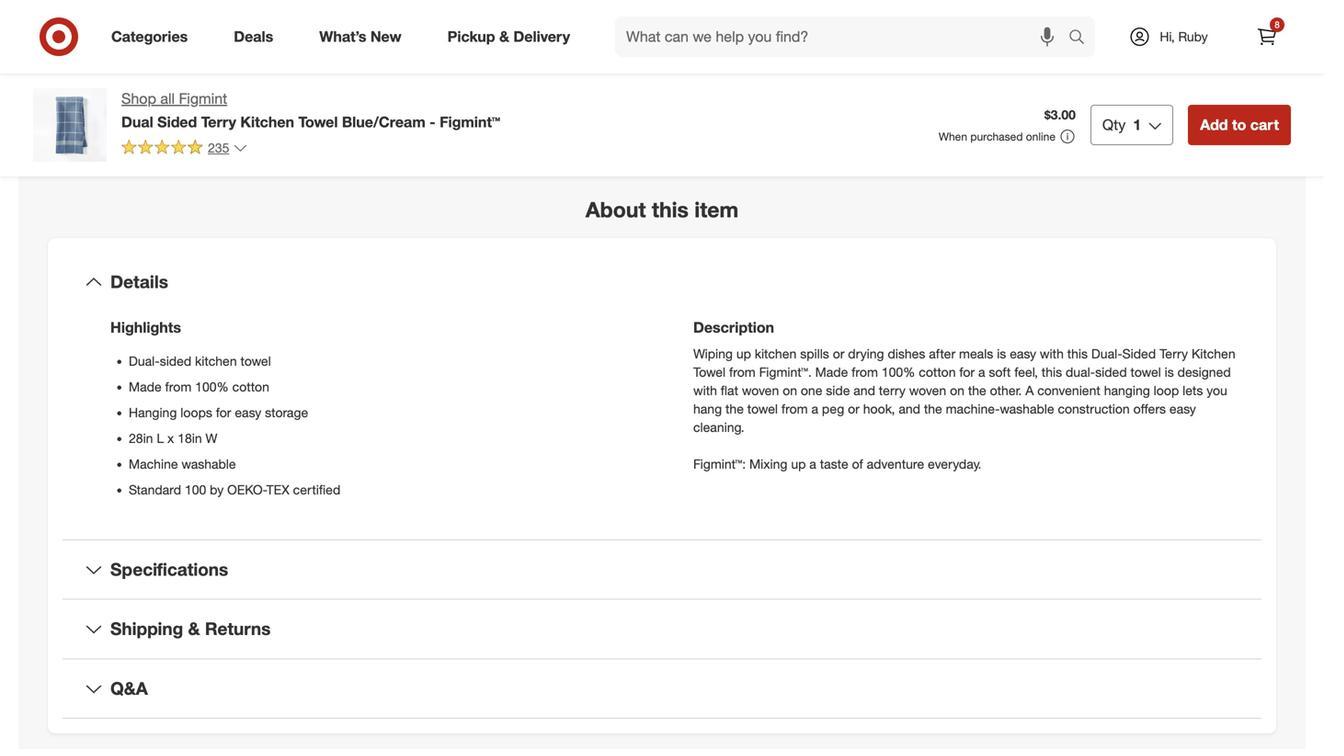 Task type: vqa. For each thing, say whether or not it's contained in the screenshot.
235
yes



Task type: locate. For each thing, give the bounding box(es) containing it.
0 vertical spatial and
[[854, 383, 876, 399]]

1 horizontal spatial oeko-
[[834, 5, 873, 21]]

1 horizontal spatial is
[[1165, 364, 1175, 380]]

is
[[997, 346, 1007, 362], [1165, 364, 1175, 380]]

feel,
[[1015, 364, 1039, 380]]

taste
[[820, 456, 849, 472]]

1 horizontal spatial cotton
[[919, 364, 956, 380]]

- left 'figmint™'
[[430, 113, 436, 131]]

1 horizontal spatial the
[[924, 401, 943, 417]]

1 vertical spatial by
[[210, 482, 224, 498]]

for right loops
[[216, 405, 231, 421]]

after
[[929, 346, 956, 362]]

kitchen inside wiping up kitchen spills or drying dishes after meals is easy with this dual-sided terry kitchen towel from figmint™. made from 100% cotton for a soft feel, this dual-sided towel is designed with flat woven on one side and terry woven on the other. a convenient hanging loop lets you hang the towel from a peg or hook, and the machine-washable construction offers easy cleaning.
[[755, 346, 797, 362]]

dual-
[[1092, 346, 1123, 362], [129, 353, 160, 369]]

w
[[206, 430, 218, 446]]

this up "dual-"
[[1068, 346, 1088, 362]]

1 horizontal spatial dual-
[[1092, 346, 1123, 362]]

easy up feel,
[[1010, 346, 1037, 362]]

2 horizontal spatial easy
[[1170, 401, 1197, 417]]

washable
[[1000, 401, 1055, 417], [182, 456, 236, 472]]

0 horizontal spatial terry
[[201, 113, 236, 131]]

0 vertical spatial &
[[500, 28, 510, 46]]

What can we help you find? suggestions appear below search field
[[615, 17, 1074, 57]]

oeko-
[[834, 5, 873, 21], [227, 482, 266, 498]]

price!
[[118, 54, 145, 68]]

description
[[694, 319, 775, 337]]

1 horizontal spatial easy
[[1010, 346, 1037, 362]]

towel up storage
[[241, 353, 271, 369]]

terry up designed
[[1160, 346, 1189, 362]]

dual- up "dual-"
[[1092, 346, 1123, 362]]

great up price!
[[96, 39, 124, 53]]

cotton
[[919, 364, 956, 380], [232, 379, 269, 395]]

100 inside button
[[791, 5, 813, 21]]

cotton up "hanging loops for easy storage" in the left of the page
[[232, 379, 269, 395]]

or right spills
[[833, 346, 845, 362]]

washable down a
[[1000, 401, 1055, 417]]

what's new link
[[304, 17, 425, 57]]

sided up hanging
[[1123, 346, 1157, 362]]

1 horizontal spatial sided
[[1123, 346, 1157, 362]]

easy down lets
[[1170, 401, 1197, 417]]

1 horizontal spatial -
[[430, 113, 436, 131]]

1 horizontal spatial washable
[[1000, 401, 1055, 417]]

when purchased online
[[939, 130, 1056, 144]]

0 vertical spatial -
[[164, 39, 169, 53]]

made up hanging
[[129, 379, 162, 395]]

blue/cream
[[342, 113, 426, 131]]

this
[[652, 197, 689, 223], [1068, 346, 1088, 362], [1042, 364, 1063, 380]]

washable
[[1028, 5, 1085, 21]]

for down meals
[[960, 364, 975, 380]]

dual- inside wiping up kitchen spills or drying dishes after meals is easy with this dual-sided terry kitchen towel from figmint™. made from 100% cotton for a soft feel, this dual-sided towel is designed with flat woven on one side and terry woven on the other. a convenient hanging loop lets you hang the towel from a peg or hook, and the machine-washable construction offers easy cleaning.
[[1092, 346, 1123, 362]]

deals
[[234, 28, 273, 46]]

designed
[[1178, 364, 1232, 380]]

hi,
[[1160, 29, 1175, 45]]

details button
[[63, 253, 1262, 312]]

0 horizontal spatial with
[[694, 383, 717, 399]]

0 horizontal spatial 100%
[[195, 379, 229, 395]]

1 vertical spatial with
[[694, 383, 717, 399]]

2 on from the left
[[950, 383, 965, 399]]

is up loop on the bottom of the page
[[1165, 364, 1175, 380]]

1 horizontal spatial towel
[[694, 364, 726, 380]]

1 vertical spatial oeko-
[[227, 482, 266, 498]]

is up soft
[[997, 346, 1007, 362]]

1 vertical spatial -
[[430, 113, 436, 131]]

towels!
[[127, 39, 161, 53]]

- inside great towels! - such great colors, so soft. great price!
[[164, 39, 169, 53]]

0 horizontal spatial this
[[652, 197, 689, 223]]

great
[[200, 39, 226, 53]]

by
[[817, 5, 830, 21], [210, 482, 224, 498]]

made inside wiping up kitchen spills or drying dishes after meals is easy with this dual-sided terry kitchen towel from figmint™. made from 100% cotton for a soft feel, this dual-sided towel is designed with flat woven on one side and terry woven on the other. a convenient hanging loop lets you hang the towel from a peg or hook, and the machine-washable construction offers easy cleaning.
[[816, 364, 848, 380]]

sided
[[157, 113, 197, 131], [1123, 346, 1157, 362]]

figmint™: mixing up a taste of adventure everyday.
[[694, 456, 982, 472]]

0 vertical spatial 100
[[791, 5, 813, 21]]

0 horizontal spatial -
[[164, 39, 169, 53]]

and down terry
[[899, 401, 921, 417]]

hang
[[694, 401, 722, 417]]

0 vertical spatial for
[[960, 364, 975, 380]]

100 right standard
[[791, 5, 813, 21]]

0 vertical spatial a
[[979, 364, 986, 380]]

0 vertical spatial washable
[[1000, 401, 1055, 417]]

0 horizontal spatial woven
[[742, 383, 779, 399]]

woven right terry
[[910, 383, 947, 399]]

spills
[[801, 346, 830, 362]]

0 horizontal spatial kitchen
[[240, 113, 294, 131]]

0 vertical spatial towel
[[298, 113, 338, 131]]

sided inside the shop all figmint dual sided terry kitchen towel blue/cream - figmint™
[[157, 113, 197, 131]]

with up convenient
[[1040, 346, 1064, 362]]

0 horizontal spatial on
[[783, 383, 798, 399]]

kitchen left more at the left of page
[[240, 113, 294, 131]]

1 horizontal spatial kitchen
[[755, 346, 797, 362]]

a left soft
[[979, 364, 986, 380]]

up right mixing
[[791, 456, 806, 472]]

easy left storage
[[235, 405, 261, 421]]

100% up "hanging loops for easy storage" in the left of the page
[[195, 379, 229, 395]]

1 horizontal spatial kitchen
[[1192, 346, 1236, 362]]

or right peg in the right of the page
[[848, 401, 860, 417]]

hanging
[[1105, 383, 1151, 399]]

0 horizontal spatial towel
[[241, 353, 271, 369]]

1 vertical spatial kitchen
[[1192, 346, 1236, 362]]

deals link
[[218, 17, 296, 57]]

& inside pickup & delivery link
[[500, 28, 510, 46]]

by inside button
[[817, 5, 830, 21]]

woven down the figmint™.
[[742, 383, 779, 399]]

image gallery element
[[33, 0, 640, 153]]

- inside the shop all figmint dual sided terry kitchen towel blue/cream - figmint™
[[430, 113, 436, 131]]

1 vertical spatial &
[[188, 619, 200, 640]]

dual- down highlights
[[129, 353, 160, 369]]

other.
[[990, 383, 1022, 399]]

0 horizontal spatial oeko-
[[227, 482, 266, 498]]

and up hook,
[[854, 383, 876, 399]]

made from 100% cotton
[[129, 379, 269, 395]]

1 horizontal spatial &
[[500, 28, 510, 46]]

0 horizontal spatial and
[[854, 383, 876, 399]]

1 horizontal spatial made
[[816, 364, 848, 380]]

more
[[314, 123, 348, 141]]

1 woven from the left
[[742, 383, 779, 399]]

0 vertical spatial with
[[1040, 346, 1064, 362]]

sided up hanging
[[1096, 364, 1128, 380]]

great
[[96, 39, 124, 53], [87, 54, 115, 68]]

categories link
[[96, 17, 211, 57]]

1 on from the left
[[783, 383, 798, 399]]

by for standard
[[210, 482, 224, 498]]

easy
[[1010, 346, 1037, 362], [1170, 401, 1197, 417], [235, 405, 261, 421]]

& for shipping
[[188, 619, 200, 640]]

1 vertical spatial this
[[1068, 346, 1088, 362]]

great down "leslie"
[[87, 54, 115, 68]]

with up hang
[[694, 383, 717, 399]]

add to cart button
[[1189, 105, 1292, 145]]

& inside shipping & returns dropdown button
[[188, 619, 200, 640]]

so
[[264, 39, 276, 53]]

0 horizontal spatial 100
[[185, 482, 206, 498]]

mixing
[[750, 456, 788, 472]]

kitchen up the figmint™.
[[755, 346, 797, 362]]

1 horizontal spatial sided
[[1096, 364, 1128, 380]]

cotton down after at the right top of the page
[[919, 364, 956, 380]]

0 vertical spatial terry
[[201, 113, 236, 131]]

terry up 235
[[201, 113, 236, 131]]

0 vertical spatial sided
[[157, 113, 197, 131]]

adventure
[[867, 456, 925, 472]]

100% up terry
[[882, 364, 916, 380]]

such
[[172, 39, 197, 53]]

towel down the figmint™.
[[748, 401, 778, 417]]

what's
[[319, 28, 367, 46]]

made up side
[[816, 364, 848, 380]]

kitchen up designed
[[1192, 346, 1236, 362]]

2 woven from the left
[[910, 383, 947, 399]]

towel inside wiping up kitchen spills or drying dishes after meals is easy with this dual-sided terry kitchen towel from figmint™. made from 100% cotton for a soft feel, this dual-sided towel is designed with flat woven on one side and terry woven on the other. a convenient hanging loop lets you hang the towel from a peg or hook, and the machine-washable construction offers easy cleaning.
[[694, 364, 726, 380]]

search
[[1061, 30, 1105, 47]]

8 link
[[1247, 17, 1288, 57]]

1 vertical spatial a
[[812, 401, 819, 417]]

0 vertical spatial oeko-
[[834, 5, 873, 21]]

1 vertical spatial up
[[791, 456, 806, 472]]

0 horizontal spatial dual-
[[129, 353, 160, 369]]

the up machine-
[[969, 383, 987, 399]]

2 vertical spatial this
[[1042, 364, 1063, 380]]

1 vertical spatial or
[[848, 401, 860, 417]]

oeko- inside button
[[834, 5, 873, 21]]

1 horizontal spatial 100
[[791, 5, 813, 21]]

kitchen inside the shop all figmint dual sided terry kitchen towel blue/cream - figmint™
[[240, 113, 294, 131]]

kitchen
[[755, 346, 797, 362], [195, 353, 237, 369]]

1 horizontal spatial for
[[960, 364, 975, 380]]

235
[[208, 140, 229, 156]]

search button
[[1061, 17, 1105, 61]]

up down description
[[737, 346, 752, 362]]

0 horizontal spatial sided
[[157, 113, 197, 131]]

kitchen inside wiping up kitchen spills or drying dishes after meals is easy with this dual-sided terry kitchen towel from figmint™. made from 100% cotton for a soft feel, this dual-sided towel is designed with flat woven on one side and terry woven on the other. a convenient hanging loop lets you hang the towel from a peg or hook, and the machine-washable construction offers easy cleaning.
[[1192, 346, 1236, 362]]

1 horizontal spatial by
[[817, 5, 830, 21]]

0 horizontal spatial washable
[[182, 456, 236, 472]]

1 vertical spatial sided
[[1123, 346, 1157, 362]]

100% inside wiping up kitchen spills or drying dishes after meals is easy with this dual-sided terry kitchen towel from figmint™. made from 100% cotton for a soft feel, this dual-sided towel is designed with flat woven on one side and terry woven on the other. a convenient hanging loop lets you hang the towel from a peg or hook, and the machine-washable construction offers easy cleaning.
[[882, 364, 916, 380]]

0 horizontal spatial easy
[[235, 405, 261, 421]]

& right 'pickup'
[[500, 28, 510, 46]]

1 vertical spatial terry
[[1160, 346, 1189, 362]]

everyday.
[[928, 456, 982, 472]]

q&a
[[110, 678, 148, 700]]

0 horizontal spatial by
[[210, 482, 224, 498]]

1 horizontal spatial terry
[[1160, 346, 1189, 362]]

sided up 'made from 100% cotton'
[[160, 353, 192, 369]]

kitchen for sided
[[195, 353, 237, 369]]

terry
[[201, 113, 236, 131], [1160, 346, 1189, 362]]

standard
[[129, 482, 181, 498]]

highlights
[[110, 319, 181, 337]]

terry inside the shop all figmint dual sided terry kitchen towel blue/cream - figmint™
[[201, 113, 236, 131]]

0 vertical spatial up
[[737, 346, 752, 362]]

standard 100 by oeko-tex® button
[[684, 0, 900, 33]]

washable down w
[[182, 456, 236, 472]]

the down the flat
[[726, 401, 744, 417]]

towel inside the shop all figmint dual sided terry kitchen towel blue/cream - figmint™
[[298, 113, 338, 131]]

0 horizontal spatial cotton
[[232, 379, 269, 395]]

side
[[826, 383, 850, 399]]

0 horizontal spatial &
[[188, 619, 200, 640]]

machine-
[[946, 401, 1000, 417]]

x
[[167, 430, 174, 446]]

0 horizontal spatial towel
[[298, 113, 338, 131]]

0 vertical spatial great
[[96, 39, 124, 53]]

the left machine-
[[924, 401, 943, 417]]

28in
[[129, 430, 153, 446]]

sided down all
[[157, 113, 197, 131]]

1 vertical spatial great
[[87, 54, 115, 68]]

0 horizontal spatial kitchen
[[195, 353, 237, 369]]

0 horizontal spatial sided
[[160, 353, 192, 369]]

this left item
[[652, 197, 689, 223]]

show more images button
[[261, 112, 412, 153]]

100 down machine washable
[[185, 482, 206, 498]]

of
[[852, 456, 864, 472]]

from up the flat
[[729, 364, 756, 380]]

100
[[791, 5, 813, 21], [185, 482, 206, 498]]

0 horizontal spatial is
[[997, 346, 1007, 362]]

or
[[833, 346, 845, 362], [848, 401, 860, 417]]

1 vertical spatial is
[[1165, 364, 1175, 380]]

0 vertical spatial by
[[817, 5, 830, 21]]

a left the taste
[[810, 456, 817, 472]]

q&a button
[[63, 660, 1262, 719]]

up inside wiping up kitchen spills or drying dishes after meals is easy with this dual-sided terry kitchen towel from figmint™. made from 100% cotton for a soft feel, this dual-sided towel is designed with flat woven on one side and terry woven on the other. a convenient hanging loop lets you hang the towel from a peg or hook, and the machine-washable construction offers easy cleaning.
[[737, 346, 752, 362]]

by left the tex®
[[817, 5, 830, 21]]

peg
[[822, 401, 845, 417]]

2 horizontal spatial the
[[969, 383, 987, 399]]

0 horizontal spatial up
[[737, 346, 752, 362]]

standard 100 by oeko-tex®
[[721, 5, 900, 21]]

hanging loops for easy storage
[[129, 405, 308, 421]]

& left returns at the bottom
[[188, 619, 200, 640]]

- left such
[[164, 39, 169, 53]]

kitchen up 'made from 100% cotton'
[[195, 353, 237, 369]]

0 vertical spatial kitchen
[[240, 113, 294, 131]]

by down machine washable
[[210, 482, 224, 498]]

0 horizontal spatial for
[[216, 405, 231, 421]]

this up convenient
[[1042, 364, 1063, 380]]

on down the figmint™.
[[783, 383, 798, 399]]

towel up hanging
[[1131, 364, 1162, 380]]

a left peg in the right of the page
[[812, 401, 819, 417]]

for inside wiping up kitchen spills or drying dishes after meals is easy with this dual-sided terry kitchen towel from figmint™. made from 100% cotton for a soft feel, this dual-sided towel is designed with flat woven on one side and terry woven on the other. a convenient hanging loop lets you hang the towel from a peg or hook, and the machine-washable construction offers easy cleaning.
[[960, 364, 975, 380]]

0 horizontal spatial the
[[726, 401, 744, 417]]

kitchen
[[240, 113, 294, 131], [1192, 346, 1236, 362]]

0 vertical spatial or
[[833, 346, 845, 362]]

1 horizontal spatial and
[[899, 401, 921, 417]]

1 vertical spatial washable
[[182, 456, 236, 472]]

on up machine-
[[950, 383, 965, 399]]

offers
[[1134, 401, 1166, 417]]

1 horizontal spatial on
[[950, 383, 965, 399]]

from
[[729, 364, 756, 380], [852, 364, 878, 380], [165, 379, 192, 395], [782, 401, 808, 417]]

what's new
[[319, 28, 402, 46]]

specifications button
[[63, 541, 1262, 599]]

1 horizontal spatial woven
[[910, 383, 947, 399]]

dual
[[121, 113, 153, 131]]

1 horizontal spatial 100%
[[882, 364, 916, 380]]

1 vertical spatial towel
[[694, 364, 726, 380]]

cotton inside wiping up kitchen spills or drying dishes after meals is easy with this dual-sided terry kitchen towel from figmint™. made from 100% cotton for a soft feel, this dual-sided towel is designed with flat woven on one side and terry woven on the other. a convenient hanging loop lets you hang the towel from a peg or hook, and the machine-washable construction offers easy cleaning.
[[919, 364, 956, 380]]

figmint™
[[440, 113, 501, 131]]

1 vertical spatial 100
[[185, 482, 206, 498]]

& for pickup
[[500, 28, 510, 46]]



Task type: describe. For each thing, give the bounding box(es) containing it.
dual-
[[1066, 364, 1096, 380]]

2 horizontal spatial towel
[[1131, 364, 1162, 380]]

kitchen for up
[[755, 346, 797, 362]]

leslie
[[63, 39, 93, 53]]

oeko- for tex
[[227, 482, 266, 498]]

cart
[[1251, 116, 1280, 134]]

sided inside wiping up kitchen spills or drying dishes after meals is easy with this dual-sided terry kitchen towel from figmint™. made from 100% cotton for a soft feel, this dual-sided towel is designed with flat woven on one side and terry woven on the other. a convenient hanging loop lets you hang the towel from a peg or hook, and the machine-washable construction offers easy cleaning.
[[1123, 346, 1157, 362]]

cleaning.
[[694, 419, 745, 435]]

shop all figmint dual sided terry kitchen towel blue/cream - figmint™
[[121, 90, 501, 131]]

loop
[[1154, 383, 1180, 399]]

standard 100 by oeko-tex certified
[[129, 482, 341, 498]]

returns
[[205, 619, 271, 640]]

flat
[[721, 383, 739, 399]]

machine
[[129, 456, 178, 472]]

construction
[[1058, 401, 1130, 417]]

shipping
[[110, 619, 183, 640]]

washable button
[[992, 0, 1085, 33]]

hi, ruby
[[1160, 29, 1208, 45]]

tex®
[[873, 5, 900, 21]]

show
[[273, 123, 310, 141]]

from up loops
[[165, 379, 192, 395]]

by for standard
[[817, 5, 830, 21]]

dishes
[[888, 346, 926, 362]]

1 horizontal spatial up
[[791, 456, 806, 472]]

oeko- for tex®
[[834, 5, 873, 21]]

sided inside wiping up kitchen spills or drying dishes after meals is easy with this dual-sided terry kitchen towel from figmint™. made from 100% cotton for a soft feel, this dual-sided towel is designed with flat woven on one side and terry woven on the other. a convenient hanging loop lets you hang the towel from a peg or hook, and the machine-washable construction offers easy cleaning.
[[1096, 364, 1128, 380]]

categories
[[111, 28, 188, 46]]

28in l x 18in w
[[129, 430, 218, 446]]

1 horizontal spatial towel
[[748, 401, 778, 417]]

about
[[586, 197, 646, 223]]

all
[[160, 90, 175, 108]]

1 vertical spatial for
[[216, 405, 231, 421]]

certified
[[293, 482, 341, 498]]

2 vertical spatial a
[[810, 456, 817, 472]]

sponsored
[[1237, 120, 1292, 133]]

2 horizontal spatial this
[[1068, 346, 1088, 362]]

1 horizontal spatial this
[[1042, 364, 1063, 380]]

soft
[[989, 364, 1011, 380]]

wiping up kitchen spills or drying dishes after meals is easy with this dual-sided terry kitchen towel from figmint™. made from 100% cotton for a soft feel, this dual-sided towel is designed with flat woven on one side and terry woven on the other. a convenient hanging loop lets you hang the towel from a peg or hook, and the machine-washable construction offers easy cleaning.
[[694, 346, 1236, 435]]

1 horizontal spatial with
[[1040, 346, 1064, 362]]

specifications
[[110, 559, 228, 580]]

meals
[[960, 346, 994, 362]]

hook,
[[864, 401, 896, 417]]

about this item
[[586, 197, 739, 223]]

you
[[1207, 383, 1228, 399]]

washable inside wiping up kitchen spills or drying dishes after meals is easy with this dual-sided terry kitchen towel from figmint™. made from 100% cotton for a soft feel, this dual-sided towel is designed with flat woven on one side and terry woven on the other. a convenient hanging loop lets you hang the towel from a peg or hook, and the machine-washable construction offers easy cleaning.
[[1000, 401, 1055, 417]]

terry inside wiping up kitchen spills or drying dishes after meals is easy with this dual-sided terry kitchen towel from figmint™. made from 100% cotton for a soft feel, this dual-sided towel is designed with flat woven on one side and terry woven on the other. a convenient hanging loop lets you hang the towel from a peg or hook, and the machine-washable construction offers easy cleaning.
[[1160, 346, 1189, 362]]

details
[[110, 271, 168, 293]]

lets
[[1183, 383, 1204, 399]]

purchased
[[971, 130, 1023, 144]]

0 vertical spatial this
[[652, 197, 689, 223]]

colors,
[[229, 39, 261, 53]]

ruby
[[1179, 29, 1208, 45]]

figmint™.
[[760, 364, 812, 380]]

l
[[157, 430, 164, 446]]

$3.00
[[1045, 107, 1076, 123]]

pickup & delivery
[[448, 28, 570, 46]]

qty 1
[[1103, 116, 1142, 134]]

100 for standard
[[185, 482, 206, 498]]

figmint™:
[[694, 456, 746, 472]]

a
[[1026, 383, 1034, 399]]

1
[[1134, 116, 1142, 134]]

loops
[[181, 405, 212, 421]]

image of dual sided terry kitchen towel blue/cream - figmint™ image
[[33, 88, 107, 162]]

wiping
[[694, 346, 733, 362]]

show more images
[[273, 123, 400, 141]]

0 horizontal spatial made
[[129, 379, 162, 395]]

18in
[[178, 430, 202, 446]]

item
[[695, 197, 739, 223]]

from down drying on the right
[[852, 364, 878, 380]]

hanging
[[129, 405, 177, 421]]

online
[[1026, 130, 1056, 144]]

shop
[[121, 90, 156, 108]]

from down the one
[[782, 401, 808, 417]]

tex
[[266, 482, 290, 498]]

shipping & returns
[[110, 619, 271, 640]]

photo from leslie, 5 of 8 image
[[33, 0, 329, 98]]

1 vertical spatial and
[[899, 401, 921, 417]]

8
[[1275, 19, 1280, 30]]

figmint
[[179, 90, 227, 108]]

drying
[[848, 346, 885, 362]]

pickup
[[448, 28, 495, 46]]

0 vertical spatial is
[[997, 346, 1007, 362]]

add
[[1201, 116, 1229, 134]]

convenient
[[1038, 383, 1101, 399]]

100 for standard
[[791, 5, 813, 21]]

to
[[1233, 116, 1247, 134]]

images
[[352, 123, 400, 141]]

0 horizontal spatial or
[[833, 346, 845, 362]]

1 horizontal spatial or
[[848, 401, 860, 417]]

dual-sided kitchen towel
[[129, 353, 271, 369]]

great towels! - such great colors, so soft. great price!
[[63, 39, 276, 68]]

soft.
[[63, 54, 84, 68]]

terry
[[879, 383, 906, 399]]

standard
[[721, 5, 788, 21]]



